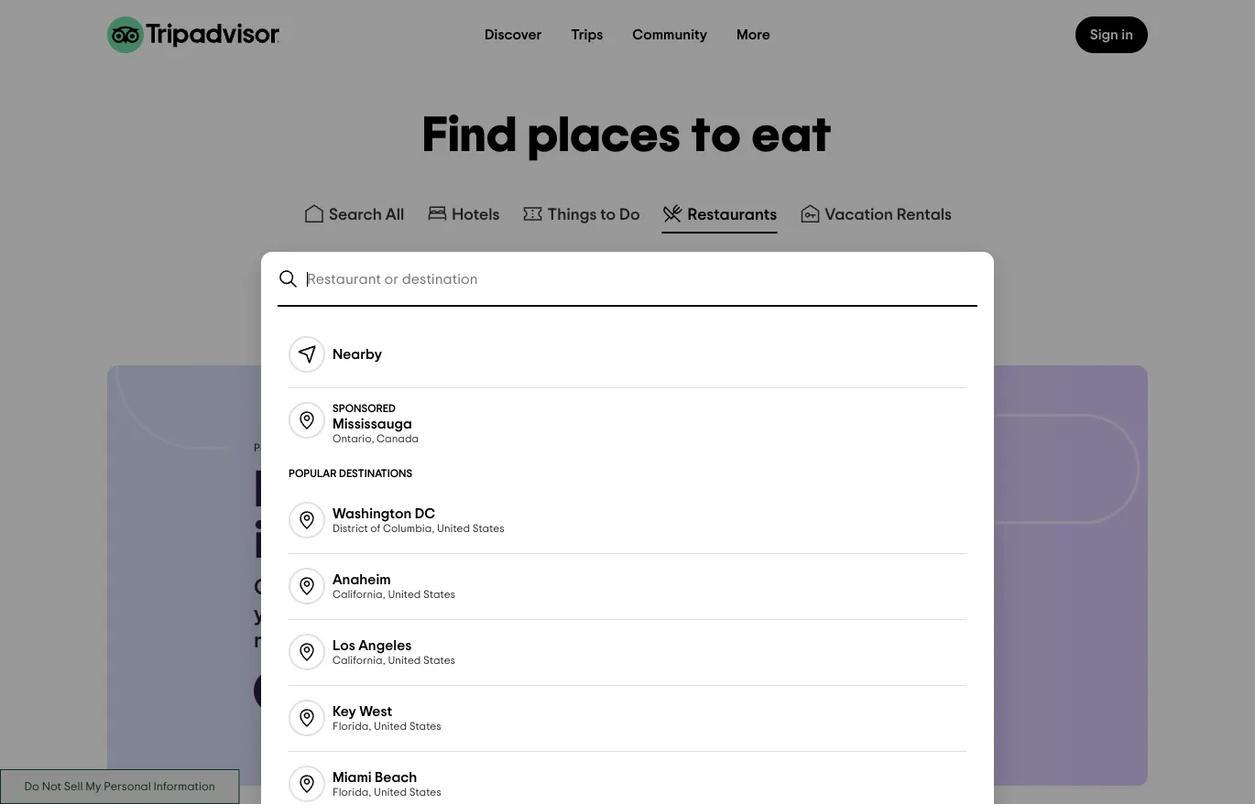 Task type: vqa. For each thing, say whether or not it's contained in the screenshot.


Task type: locate. For each thing, give the bounding box(es) containing it.
1 california, from the top
[[333, 590, 386, 601]]

2 florida, from the top
[[333, 788, 372, 799]]

restaurants link
[[662, 203, 778, 225]]

1 vertical spatial in
[[254, 517, 294, 568]]

1 vertical spatial to
[[601, 206, 616, 223]]

0 vertical spatial trip
[[419, 465, 500, 517]]

states inside key west florida, united states
[[409, 722, 442, 733]]

ontario,
[[333, 434, 374, 445]]

united down west
[[374, 722, 407, 733]]

more button
[[722, 17, 786, 53]]

to left "eat"
[[692, 111, 742, 161]]

states down traveler
[[424, 656, 456, 667]]

a up key
[[334, 684, 343, 699]]

1 horizontal spatial a
[[334, 684, 343, 699]]

sponsored mississauga ontario, canada
[[333, 403, 419, 445]]

0 vertical spatial ai
[[315, 443, 325, 454]]

1 horizontal spatial to
[[692, 111, 742, 161]]

0 horizontal spatial a
[[295, 578, 309, 600]]

2 horizontal spatial a
[[377, 465, 408, 517]]

a inside button
[[334, 684, 343, 699]]

united inside miami beach florida, united states
[[374, 788, 407, 799]]

destinations
[[339, 468, 413, 479]]

florida, for miami
[[333, 788, 372, 799]]

with
[[373, 684, 400, 699]]

minutes
[[305, 517, 482, 568]]

0 horizontal spatial to
[[601, 206, 616, 223]]

search all
[[329, 206, 405, 223]]

tab list
[[0, 195, 1256, 237]]

search
[[329, 206, 382, 223]]

florida,
[[333, 722, 372, 733], [333, 788, 372, 799]]

united down the angeles
[[388, 656, 421, 667]]

a left dc
[[377, 465, 408, 517]]

united inside los angeles california, united states
[[388, 656, 421, 667]]

build a trip in minutes
[[254, 465, 500, 568]]

states inside the anaheim california, united states
[[424, 590, 456, 601]]

states for key west
[[409, 722, 442, 733]]

1 vertical spatial a
[[295, 578, 309, 600]]

trip up key
[[346, 684, 369, 699]]

and
[[528, 604, 568, 626]]

for
[[575, 578, 603, 600]]

anaheim california, united states
[[333, 573, 456, 601]]

to
[[692, 111, 742, 161], [601, 206, 616, 223]]

california, down "anaheim"
[[333, 590, 386, 601]]

states down 'beach'
[[409, 788, 442, 799]]

ai up popular
[[315, 443, 325, 454]]

a right the get
[[295, 578, 309, 600]]

trip inside build a trip in minutes
[[419, 465, 500, 517]]

get a personalized itinerary just for you, guided by traveler tips and reviews.
[[254, 578, 603, 653]]

tips
[[487, 604, 524, 626]]

states up traveler
[[424, 590, 456, 601]]

to left do
[[601, 206, 616, 223]]

washington dc district of columbia, united states
[[333, 507, 505, 535]]

0 vertical spatial in
[[1122, 28, 1134, 42]]

2 vertical spatial a
[[334, 684, 343, 699]]

angeles
[[359, 639, 412, 654]]

1 vertical spatial california,
[[333, 656, 386, 667]]

1 florida, from the top
[[333, 722, 372, 733]]

a for start
[[334, 684, 343, 699]]

sponsored
[[333, 403, 396, 414]]

1 vertical spatial by
[[375, 604, 400, 626]]

a inside build a trip in minutes
[[377, 465, 408, 517]]

united inside key west florida, united states
[[374, 722, 407, 733]]

district
[[333, 524, 368, 535]]

by down the personalized
[[375, 604, 400, 626]]

vacation rentals button
[[796, 199, 956, 234]]

None search field
[[263, 254, 993, 305]]

things to do link
[[522, 203, 640, 225]]

popular destinations list box
[[267, 307, 989, 805]]

united right columbia,
[[437, 524, 470, 535]]

0 horizontal spatial trip
[[346, 684, 369, 699]]

states inside miami beach florida, united states
[[409, 788, 442, 799]]

community
[[633, 28, 708, 42]]

Search search field
[[307, 271, 978, 288]]

california, inside los angeles california, united states
[[333, 656, 386, 667]]

just
[[535, 578, 570, 600]]

in up the get
[[254, 517, 294, 568]]

trip up columbia,
[[419, 465, 500, 517]]

hotels
[[452, 206, 500, 223]]

sign in link
[[1076, 17, 1149, 53]]

things to do button
[[518, 199, 644, 234]]

by up popular
[[300, 443, 313, 454]]

united for key west
[[374, 722, 407, 733]]

florida, down key
[[333, 722, 372, 733]]

restaurants
[[688, 206, 778, 223]]

united down 'beach'
[[374, 788, 407, 799]]

in right sign
[[1122, 28, 1134, 42]]

1 vertical spatial ai
[[403, 684, 416, 699]]

2 california, from the top
[[333, 656, 386, 667]]

all
[[386, 206, 405, 223]]

0 horizontal spatial in
[[254, 517, 294, 568]]

states
[[473, 524, 505, 535], [424, 590, 456, 601], [424, 656, 456, 667], [409, 722, 442, 733], [409, 788, 442, 799]]

reviews.
[[254, 631, 332, 653]]

0 vertical spatial a
[[377, 465, 408, 517]]

nearby link
[[267, 322, 989, 388]]

united
[[437, 524, 470, 535], [388, 590, 421, 601], [388, 656, 421, 667], [374, 722, 407, 733], [374, 788, 407, 799]]

a
[[377, 465, 408, 517], [295, 578, 309, 600], [334, 684, 343, 699]]

states inside los angeles california, united states
[[424, 656, 456, 667]]

a inside get a personalized itinerary just for you, guided by traveler tips and reviews.
[[295, 578, 309, 600]]

1 horizontal spatial by
[[375, 604, 400, 626]]

1 vertical spatial trip
[[346, 684, 369, 699]]

florida, down 'miami'
[[333, 788, 372, 799]]

ai right with
[[403, 684, 416, 699]]

in
[[1122, 28, 1134, 42], [254, 517, 294, 568]]

0 horizontal spatial by
[[300, 443, 313, 454]]

california, inside the anaheim california, united states
[[333, 590, 386, 601]]

you,
[[254, 604, 296, 626]]

states up itinerary
[[473, 524, 505, 535]]

united up traveler
[[388, 590, 421, 601]]

search image
[[278, 269, 300, 291]]

a for get
[[295, 578, 309, 600]]

by
[[300, 443, 313, 454], [375, 604, 400, 626]]

hotels button
[[423, 199, 504, 234]]

guided
[[300, 604, 370, 626]]

united for miami beach
[[374, 788, 407, 799]]

florida, inside key west florida, united states
[[333, 722, 372, 733]]

states inside washington dc district of columbia, united states
[[473, 524, 505, 535]]

do
[[620, 206, 640, 223]]

states for los angeles
[[424, 656, 456, 667]]

florida, inside miami beach florida, united states
[[333, 788, 372, 799]]

california,
[[333, 590, 386, 601], [333, 656, 386, 667]]

1 horizontal spatial ai
[[403, 684, 416, 699]]

states up 'beach'
[[409, 722, 442, 733]]

ai
[[315, 443, 325, 454], [403, 684, 416, 699]]

0 vertical spatial florida,
[[333, 722, 372, 733]]

mississauga
[[333, 417, 412, 431]]

california, down the los
[[333, 656, 386, 667]]

places
[[528, 111, 681, 161]]

trip
[[419, 465, 500, 517], [346, 684, 369, 699]]

trip inside button
[[346, 684, 369, 699]]

0 vertical spatial california,
[[333, 590, 386, 601]]

states for miami beach
[[409, 788, 442, 799]]

start
[[298, 684, 331, 699]]

1 horizontal spatial trip
[[419, 465, 500, 517]]

1 vertical spatial florida,
[[333, 788, 372, 799]]



Task type: describe. For each thing, give the bounding box(es) containing it.
get
[[254, 578, 290, 600]]

build
[[254, 465, 366, 517]]

by inside get a personalized itinerary just for you, guided by traveler tips and reviews.
[[375, 604, 400, 626]]

united inside the anaheim california, united states
[[388, 590, 421, 601]]

community button
[[618, 17, 722, 53]]

nearby
[[333, 347, 382, 362]]

los angeles california, united states
[[333, 639, 456, 667]]

itinerary
[[447, 578, 531, 600]]

sign
[[1091, 28, 1119, 42]]

key west florida, united states
[[333, 705, 442, 733]]

1 horizontal spatial in
[[1122, 28, 1134, 42]]

things to do
[[548, 206, 640, 223]]

columbia,
[[383, 524, 435, 535]]

tab list containing search all
[[0, 195, 1256, 237]]

trips button
[[557, 17, 618, 53]]

popular
[[289, 468, 337, 479]]

0 vertical spatial to
[[692, 111, 742, 161]]

beta
[[340, 444, 365, 455]]

traveler
[[405, 604, 483, 626]]

miami
[[333, 771, 372, 786]]

vacation rentals
[[825, 206, 952, 223]]

a for build
[[377, 465, 408, 517]]

search all button
[[300, 199, 408, 234]]

hotels link
[[427, 203, 500, 225]]

find
[[423, 111, 518, 161]]

washington
[[333, 507, 412, 522]]

florida, for key
[[333, 722, 372, 733]]

key
[[333, 705, 356, 720]]

powered by ai
[[254, 443, 325, 454]]

united inside washington dc district of columbia, united states
[[437, 524, 470, 535]]

anaheim
[[333, 573, 391, 588]]

personalized
[[313, 578, 442, 600]]

tripadvisor image
[[107, 17, 280, 53]]

trip for ai
[[346, 684, 369, 699]]

miami beach florida, united states
[[333, 771, 442, 799]]

in inside build a trip in minutes
[[254, 517, 294, 568]]

vacation
[[825, 206, 894, 223]]

united for los angeles
[[388, 656, 421, 667]]

canada
[[377, 434, 419, 445]]

discover button
[[470, 17, 557, 53]]

find places to eat
[[423, 111, 833, 161]]

0 vertical spatial by
[[300, 443, 313, 454]]

vacation rentals link
[[800, 203, 952, 225]]

beach
[[375, 771, 417, 786]]

start a trip with ai button
[[254, 670, 438, 714]]

eat
[[752, 111, 833, 161]]

to inside 'link'
[[601, 206, 616, 223]]

of
[[371, 524, 381, 535]]

0 horizontal spatial ai
[[315, 443, 325, 454]]

dc
[[415, 507, 436, 522]]

los
[[333, 639, 355, 654]]

more
[[737, 28, 771, 42]]

discover
[[485, 28, 542, 42]]

rentals
[[897, 206, 952, 223]]

restaurants button
[[659, 199, 781, 234]]

trips
[[571, 28, 603, 42]]

ai inside "start a trip with ai" button
[[403, 684, 416, 699]]

sign in
[[1091, 28, 1134, 42]]

start a trip with ai
[[298, 684, 416, 699]]

things
[[548, 206, 597, 223]]

popular destinations
[[289, 468, 413, 479]]

powered
[[254, 443, 298, 454]]

trip for minutes
[[419, 465, 500, 517]]

west
[[360, 705, 393, 720]]



